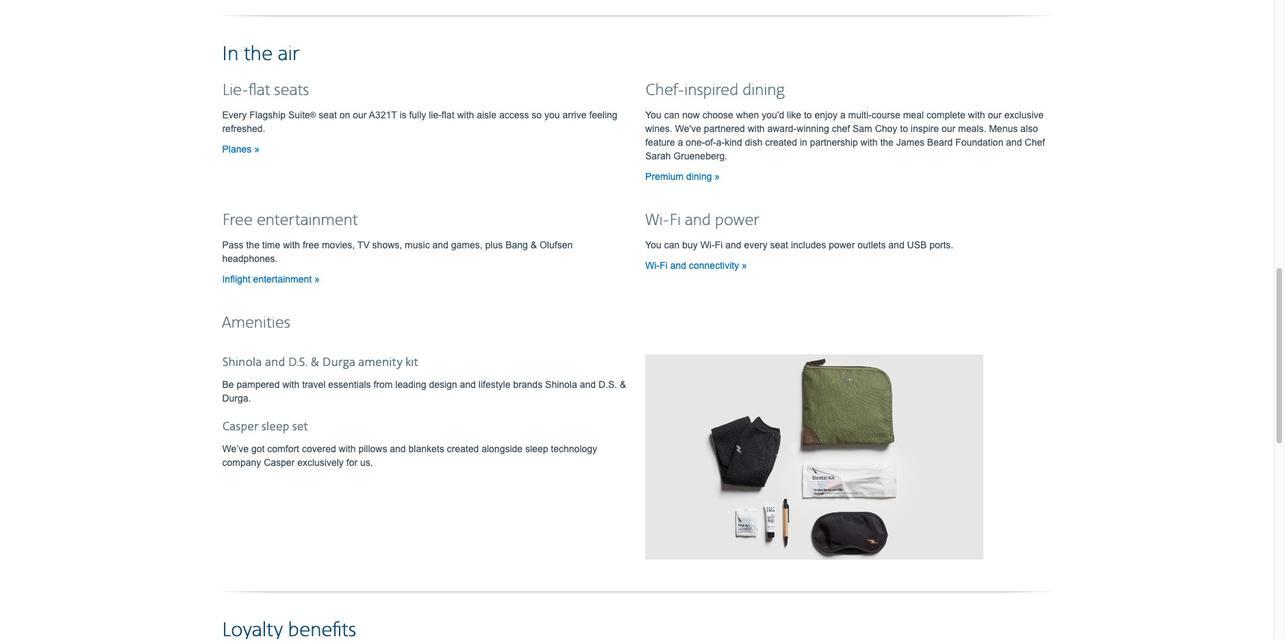 Task type: vqa. For each thing, say whether or not it's contained in the screenshot.
"Air"
yes



Task type: locate. For each thing, give the bounding box(es) containing it.
1 horizontal spatial flat
[[442, 109, 454, 120]]

0 vertical spatial sleep
[[261, 420, 289, 435]]

1 vertical spatial entertainment
[[253, 274, 312, 285]]

and inside we've got comfort covered with pillows and blankets created alongside sleep technology company casper exclusively for us.
[[390, 444, 406, 455]]

a321t
[[369, 109, 397, 120]]

sarah
[[645, 150, 671, 161]]

power up every
[[715, 211, 759, 231]]

blankets
[[409, 444, 444, 455]]

olufsen
[[540, 239, 573, 250]]

& inside be pampered with travel essentials from leading design and lifestyle brands shinola and d.s. & durga.
[[620, 379, 626, 390]]

0 horizontal spatial to
[[804, 109, 812, 120]]

free entertainment
[[222, 211, 358, 231]]

2 horizontal spatial fi
[[715, 239, 723, 250]]

our
[[353, 109, 367, 120], [988, 109, 1002, 120], [942, 123, 955, 134]]

with up for
[[339, 444, 356, 455]]

wi-
[[645, 211, 669, 231], [700, 239, 715, 250], [645, 260, 660, 271]]

0 vertical spatial casper
[[222, 420, 259, 435]]

and inside the you can now choose when you'd like to enjoy a multi-course meal complete with our exclusive wines. we've partnered with award-winning chef sam choy to inspire our meals. menus also feature a one-of-a-kind dish created in partnership with the james beard foundation and chef sarah grueneberg.
[[1006, 137, 1022, 148]]

0 vertical spatial the
[[244, 42, 273, 67]]

our right the on
[[353, 109, 367, 120]]

shinola and d.s. & durga amenity kit
[[222, 355, 418, 370]]

a
[[840, 109, 846, 120], [678, 137, 683, 148]]

sleep up 'comfort'
[[261, 420, 289, 435]]

flat up flagship at left
[[248, 81, 270, 100]]

0 horizontal spatial created
[[447, 444, 479, 455]]

fi up connectivity
[[715, 239, 723, 250]]

in the air
[[222, 42, 299, 67]]

1 vertical spatial can
[[664, 239, 680, 250]]

wines.
[[645, 123, 672, 134]]

chef-
[[645, 81, 684, 100]]

you can buy wi-fi and every seat includes power outlets and usb ports.
[[645, 239, 953, 250]]

dining up "you'd"
[[742, 81, 784, 100]]

0 vertical spatial flat
[[248, 81, 270, 100]]

leading
[[395, 379, 426, 390]]

tv
[[357, 239, 370, 250]]

0 vertical spatial a
[[840, 109, 846, 120]]

james
[[896, 137, 924, 148]]

air
[[278, 42, 299, 67]]

entertainment down time
[[253, 274, 312, 285]]

1 vertical spatial created
[[447, 444, 479, 455]]

the down choy
[[880, 137, 894, 148]]

1 vertical spatial a
[[678, 137, 683, 148]]

0 horizontal spatial sleep
[[261, 420, 289, 435]]

chef-inspired dining
[[645, 81, 784, 100]]

in
[[800, 137, 807, 148]]

0 horizontal spatial &
[[310, 355, 319, 370]]

every
[[744, 239, 767, 250]]

1 horizontal spatial sleep
[[525, 444, 548, 455]]

0 vertical spatial entertainment
[[257, 211, 358, 231]]

1 vertical spatial d.s.
[[598, 379, 617, 390]]

beard
[[927, 137, 953, 148]]

you up wines.
[[645, 109, 661, 120]]

and down buy
[[670, 260, 686, 271]]

our down complete
[[942, 123, 955, 134]]

to right like
[[804, 109, 812, 120]]

and right pillows
[[390, 444, 406, 455]]

premium dining
[[645, 171, 714, 182]]

0 horizontal spatial power
[[715, 211, 759, 231]]

set
[[292, 420, 308, 435]]

0 vertical spatial created
[[765, 137, 797, 148]]

shinola
[[222, 355, 262, 370], [545, 379, 577, 390]]

created down award-
[[765, 137, 797, 148]]

power left outlets
[[829, 239, 855, 250]]

entertainment up free
[[257, 211, 358, 231]]

with inside we've got comfort covered with pillows and blankets created alongside sleep technology company casper exclusively for us.
[[339, 444, 356, 455]]

chef
[[1025, 137, 1045, 148]]

2 vertical spatial wi-
[[645, 260, 660, 271]]

0 horizontal spatial d.s.
[[288, 355, 308, 370]]

0 vertical spatial shinola
[[222, 355, 262, 370]]

1 vertical spatial sleep
[[525, 444, 548, 455]]

0 horizontal spatial a
[[678, 137, 683, 148]]

ports.
[[929, 239, 953, 250]]

1 horizontal spatial power
[[829, 239, 855, 250]]

can for fi
[[664, 239, 680, 250]]

on
[[339, 109, 350, 120]]

wi- for wi-fi and connectivity
[[645, 260, 660, 271]]

2 vertical spatial fi
[[660, 260, 668, 271]]

1 horizontal spatial casper
[[264, 457, 295, 468]]

can left buy
[[664, 239, 680, 250]]

0 vertical spatial dining
[[742, 81, 784, 100]]

can inside the you can now choose when you'd like to enjoy a multi-course meal complete with our exclusive wines. we've partnered with award-winning chef sam choy to inspire our meals. menus also feature a one-of-a-kind dish created in partnership with the james beard foundation and chef sarah grueneberg.
[[664, 109, 680, 120]]

the inside the you can now choose when you'd like to enjoy a multi-course meal complete with our exclusive wines. we've partnered with award-winning chef sam choy to inspire our meals. menus also feature a one-of-a-kind dish created in partnership with the james beard foundation and chef sarah grueneberg.
[[880, 137, 894, 148]]

inflight entertainment link
[[222, 274, 320, 285]]

with left travel
[[282, 379, 299, 390]]

with left aisle
[[457, 109, 474, 120]]

0 horizontal spatial shinola
[[222, 355, 262, 370]]

with inside pass the time with free movies, tv shows, music and games, plus bang & olufsen headphones.
[[283, 239, 300, 250]]

you
[[544, 109, 560, 120]]

choy
[[875, 123, 897, 134]]

0 vertical spatial d.s.
[[288, 355, 308, 370]]

sleep
[[261, 420, 289, 435], [525, 444, 548, 455]]

1 vertical spatial shinola
[[545, 379, 577, 390]]

inflight entertainment
[[222, 274, 314, 285]]

and up buy
[[685, 211, 711, 231]]

pass
[[222, 239, 244, 250]]

connectivity
[[689, 260, 739, 271]]

fi left connectivity
[[660, 260, 668, 271]]

0 horizontal spatial our
[[353, 109, 367, 120]]

2 you from the top
[[645, 239, 661, 250]]

the up headphones.
[[246, 239, 259, 250]]

1 vertical spatial wi-
[[700, 239, 715, 250]]

fi for wi-fi and power
[[669, 211, 681, 231]]

®
[[310, 110, 316, 119]]

with
[[457, 109, 474, 120], [968, 109, 985, 120], [748, 123, 765, 134], [861, 137, 878, 148], [283, 239, 300, 250], [282, 379, 299, 390], [339, 444, 356, 455]]

0 vertical spatial you
[[645, 109, 661, 120]]

our up menus
[[988, 109, 1002, 120]]

travel
[[302, 379, 326, 390]]

essentials
[[328, 379, 371, 390]]

we've got comfort covered with pillows and blankets created alongside sleep technology company casper exclusively for us.
[[222, 444, 597, 468]]

a up chef
[[840, 109, 846, 120]]

and right design
[[460, 379, 476, 390]]

shinola up be
[[222, 355, 262, 370]]

so
[[532, 109, 542, 120]]

seat on our a321t is fully lie-flat with aisle access so you arrive feeling refreshed.
[[222, 109, 617, 134]]

1 horizontal spatial fi
[[669, 211, 681, 231]]

design
[[429, 379, 457, 390]]

you inside the you can now choose when you'd like to enjoy a multi-course meal complete with our exclusive wines. we've partnered with award-winning chef sam choy to inspire our meals. menus also feature a one-of-a-kind dish created in partnership with the james beard foundation and chef sarah grueneberg.
[[645, 109, 661, 120]]

wi-fi and power
[[645, 211, 759, 231]]

&
[[531, 239, 537, 250], [310, 355, 319, 370], [620, 379, 626, 390]]

partnered
[[704, 123, 745, 134]]

complete
[[926, 109, 965, 120]]

bang
[[505, 239, 528, 250]]

with inside be pampered with travel essentials from leading design and lifestyle brands shinola and d.s. & durga.
[[282, 379, 299, 390]]

1 horizontal spatial shinola
[[545, 379, 577, 390]]

seat right ®
[[319, 109, 337, 120]]

0 vertical spatial seat
[[319, 109, 337, 120]]

to
[[804, 109, 812, 120], [900, 123, 908, 134]]

the inside pass the time with free movies, tv shows, music and games, plus bang & olufsen headphones.
[[246, 239, 259, 250]]

1 horizontal spatial to
[[900, 123, 908, 134]]

2 vertical spatial &
[[620, 379, 626, 390]]

the
[[244, 42, 273, 67], [880, 137, 894, 148], [246, 239, 259, 250]]

created
[[765, 137, 797, 148], [447, 444, 479, 455]]

when
[[736, 109, 759, 120]]

wi- right buy
[[700, 239, 715, 250]]

entertainment
[[257, 211, 358, 231], [253, 274, 312, 285]]

every
[[222, 109, 247, 120]]

planes link
[[222, 144, 260, 155]]

music
[[405, 239, 430, 250]]

to up james
[[900, 123, 908, 134]]

& inside pass the time with free movies, tv shows, music and games, plus bang & olufsen headphones.
[[531, 239, 537, 250]]

1 horizontal spatial dining
[[742, 81, 784, 100]]

1 vertical spatial &
[[310, 355, 319, 370]]

0 vertical spatial wi-
[[645, 211, 669, 231]]

d.s. inside be pampered with travel essentials from leading design and lifestyle brands shinola and d.s. & durga.
[[598, 379, 617, 390]]

shinola right the brands
[[545, 379, 577, 390]]

inflight
[[222, 274, 250, 285]]

fi down premium dining
[[669, 211, 681, 231]]

kit
[[405, 355, 418, 370]]

can up wines.
[[664, 109, 680, 120]]

casper up we've
[[222, 420, 259, 435]]

0 vertical spatial &
[[531, 239, 537, 250]]

flagship first transcon amenity kit image
[[645, 355, 984, 560]]

a left one- on the right of page
[[678, 137, 683, 148]]

1 vertical spatial dining
[[686, 171, 712, 182]]

2 can from the top
[[664, 239, 680, 250]]

aisle
[[477, 109, 496, 120]]

0 horizontal spatial seat
[[319, 109, 337, 120]]

2 horizontal spatial our
[[988, 109, 1002, 120]]

casper down 'comfort'
[[264, 457, 295, 468]]

created right blankets
[[447, 444, 479, 455]]

1 you from the top
[[645, 109, 661, 120]]

our inside seat on our a321t is fully lie-flat with aisle access so you arrive feeling refreshed.
[[353, 109, 367, 120]]

the right in
[[244, 42, 273, 67]]

alongside
[[482, 444, 523, 455]]

1 vertical spatial the
[[880, 137, 894, 148]]

is
[[400, 109, 406, 120]]

1 horizontal spatial &
[[531, 239, 537, 250]]

and down menus
[[1006, 137, 1022, 148]]

dining down grueneberg.
[[686, 171, 712, 182]]

feature
[[645, 137, 675, 148]]

d.s.
[[288, 355, 308, 370], [598, 379, 617, 390]]

1 horizontal spatial created
[[765, 137, 797, 148]]

flat right fully
[[442, 109, 454, 120]]

1 horizontal spatial d.s.
[[598, 379, 617, 390]]

with left free
[[283, 239, 300, 250]]

every flagship suite ®
[[222, 109, 316, 120]]

0 vertical spatial can
[[664, 109, 680, 120]]

can for inspired
[[664, 109, 680, 120]]

sleep right alongside
[[525, 444, 548, 455]]

entertainment for free entertainment
[[257, 211, 358, 231]]

can
[[664, 109, 680, 120], [664, 239, 680, 250]]

award-
[[767, 123, 797, 134]]

1 vertical spatial flat
[[442, 109, 454, 120]]

1 vertical spatial you
[[645, 239, 661, 250]]

and right 'music'
[[432, 239, 448, 250]]

1 vertical spatial casper
[[264, 457, 295, 468]]

be
[[222, 379, 234, 390]]

fi
[[669, 211, 681, 231], [715, 239, 723, 250], [660, 260, 668, 271]]

2 horizontal spatial &
[[620, 379, 626, 390]]

1 vertical spatial seat
[[770, 239, 788, 250]]

seat right every
[[770, 239, 788, 250]]

kind
[[725, 137, 742, 148]]

2 vertical spatial the
[[246, 239, 259, 250]]

1 can from the top
[[664, 109, 680, 120]]

0 vertical spatial fi
[[669, 211, 681, 231]]

you left buy
[[645, 239, 661, 250]]

durga.
[[222, 393, 251, 404]]

with inside seat on our a321t is fully lie-flat with aisle access so you arrive feeling refreshed.
[[457, 109, 474, 120]]

wi- left connectivity
[[645, 260, 660, 271]]

seat
[[319, 109, 337, 120], [770, 239, 788, 250]]

and inside pass the time with free movies, tv shows, music and games, plus bang & olufsen headphones.
[[432, 239, 448, 250]]

0 horizontal spatial dining
[[686, 171, 712, 182]]

0 horizontal spatial flat
[[248, 81, 270, 100]]

0 horizontal spatial fi
[[660, 260, 668, 271]]

1 vertical spatial to
[[900, 123, 908, 134]]

wi- down "premium"
[[645, 211, 669, 231]]



Task type: describe. For each thing, give the bounding box(es) containing it.
sam
[[853, 123, 872, 134]]

arrive
[[563, 109, 587, 120]]

created inside the you can now choose when you'd like to enjoy a multi-course meal complete with our exclusive wines. we've partnered with award-winning chef sam choy to inspire our meals. menus also feature a one-of-a-kind dish created in partnership with the james beard foundation and chef sarah grueneberg.
[[765, 137, 797, 148]]

premium dining link
[[645, 171, 720, 182]]

lifestyle
[[479, 379, 510, 390]]

games,
[[451, 239, 483, 250]]

created inside we've got comfort covered with pillows and blankets created alongside sleep technology company casper exclusively for us.
[[447, 444, 479, 455]]

time
[[262, 239, 280, 250]]

meal
[[903, 109, 924, 120]]

durga
[[322, 355, 355, 370]]

comfort
[[267, 444, 299, 455]]

grueneberg.
[[673, 150, 727, 161]]

fully
[[409, 109, 426, 120]]

and up pampered
[[265, 355, 285, 370]]

feeling
[[589, 109, 617, 120]]

meals.
[[958, 123, 986, 134]]

now
[[682, 109, 700, 120]]

choose
[[702, 109, 733, 120]]

premium
[[645, 171, 684, 182]]

partnership
[[810, 137, 858, 148]]

suite
[[288, 109, 310, 120]]

foundation
[[955, 137, 1003, 148]]

and right the brands
[[580, 379, 596, 390]]

pillows
[[358, 444, 387, 455]]

one-
[[686, 137, 705, 148]]

the for in the air
[[244, 42, 273, 67]]

technology
[[551, 444, 597, 455]]

pampered
[[237, 379, 280, 390]]

1 horizontal spatial our
[[942, 123, 955, 134]]

fi for wi-fi and connectivity
[[660, 260, 668, 271]]

plus
[[485, 239, 503, 250]]

like
[[787, 109, 801, 120]]

shinola inside be pampered with travel essentials from leading design and lifestyle brands shinola and d.s. & durga.
[[545, 379, 577, 390]]

inspired
[[684, 81, 738, 100]]

inspire
[[911, 123, 939, 134]]

enjoy
[[815, 109, 838, 120]]

company
[[222, 457, 261, 468]]

wi- for wi-fi and power
[[645, 211, 669, 231]]

free
[[222, 211, 253, 231]]

seats
[[274, 81, 309, 100]]

flat inside seat on our a321t is fully lie-flat with aisle access so you arrive feeling refreshed.
[[442, 109, 454, 120]]

lie-
[[222, 81, 248, 100]]

we've
[[222, 444, 249, 455]]

amenity
[[358, 355, 402, 370]]

0 horizontal spatial casper
[[222, 420, 259, 435]]

of-
[[705, 137, 716, 148]]

seat inside seat on our a321t is fully lie-flat with aisle access so you arrive feeling refreshed.
[[319, 109, 337, 120]]

with up 'meals.'
[[968, 109, 985, 120]]

us.
[[360, 457, 373, 468]]

we've
[[675, 123, 701, 134]]

exclusively
[[297, 457, 344, 468]]

wi-fi and connectivity link
[[645, 260, 747, 271]]

course
[[872, 109, 900, 120]]

amenities
[[222, 313, 290, 333]]

sleep inside we've got comfort covered with pillows and blankets created alongside sleep technology company casper exclusively for us.
[[525, 444, 548, 455]]

menus
[[989, 123, 1018, 134]]

1 vertical spatial fi
[[715, 239, 723, 250]]

winning
[[797, 123, 829, 134]]

casper sleep set
[[222, 420, 308, 435]]

from
[[374, 379, 393, 390]]

entertainment for inflight entertainment
[[253, 274, 312, 285]]

pass the time with free movies, tv shows, music and games, plus bang & olufsen headphones.
[[222, 239, 573, 264]]

a-
[[716, 137, 725, 148]]

1 horizontal spatial a
[[840, 109, 846, 120]]

covered
[[302, 444, 336, 455]]

you for chef-inspired dining
[[645, 109, 661, 120]]

includes
[[791, 239, 826, 250]]

you'd
[[762, 109, 784, 120]]

buy
[[682, 239, 698, 250]]

0 vertical spatial to
[[804, 109, 812, 120]]

multi-
[[848, 109, 872, 120]]

chef
[[832, 123, 850, 134]]

and left every
[[725, 239, 741, 250]]

free
[[303, 239, 319, 250]]

and left usb
[[888, 239, 904, 250]]

movies,
[[322, 239, 355, 250]]

got
[[251, 444, 265, 455]]

0 vertical spatial power
[[715, 211, 759, 231]]

lie-flat seats
[[222, 81, 309, 100]]

1 horizontal spatial seat
[[770, 239, 788, 250]]

with up the dish
[[748, 123, 765, 134]]

be pampered with travel essentials from leading design and lifestyle brands shinola and d.s. & durga.
[[222, 379, 626, 404]]

you for wi-fi and power
[[645, 239, 661, 250]]

casper inside we've got comfort covered with pillows and blankets created alongside sleep technology company casper exclusively for us.
[[264, 457, 295, 468]]

outlets
[[857, 239, 886, 250]]

dish
[[745, 137, 762, 148]]

the for pass the time with free movies, tv shows, music and games, plus bang & olufsen headphones.
[[246, 239, 259, 250]]

brands
[[513, 379, 542, 390]]

in
[[222, 42, 239, 67]]

also
[[1020, 123, 1038, 134]]

1 vertical spatial power
[[829, 239, 855, 250]]

with down sam
[[861, 137, 878, 148]]

shows,
[[372, 239, 402, 250]]

lie-
[[429, 109, 442, 120]]

wi-fi and connectivity
[[645, 260, 742, 271]]

you can now choose when you'd like to enjoy a multi-course meal complete with our exclusive wines. we've partnered with award-winning chef sam choy to inspire our meals. menus also feature a one-of-a-kind dish created in partnership with the james beard foundation and chef sarah grueneberg.
[[645, 109, 1045, 161]]

planes
[[222, 144, 254, 155]]

refreshed.
[[222, 123, 265, 134]]

usb
[[907, 239, 927, 250]]



